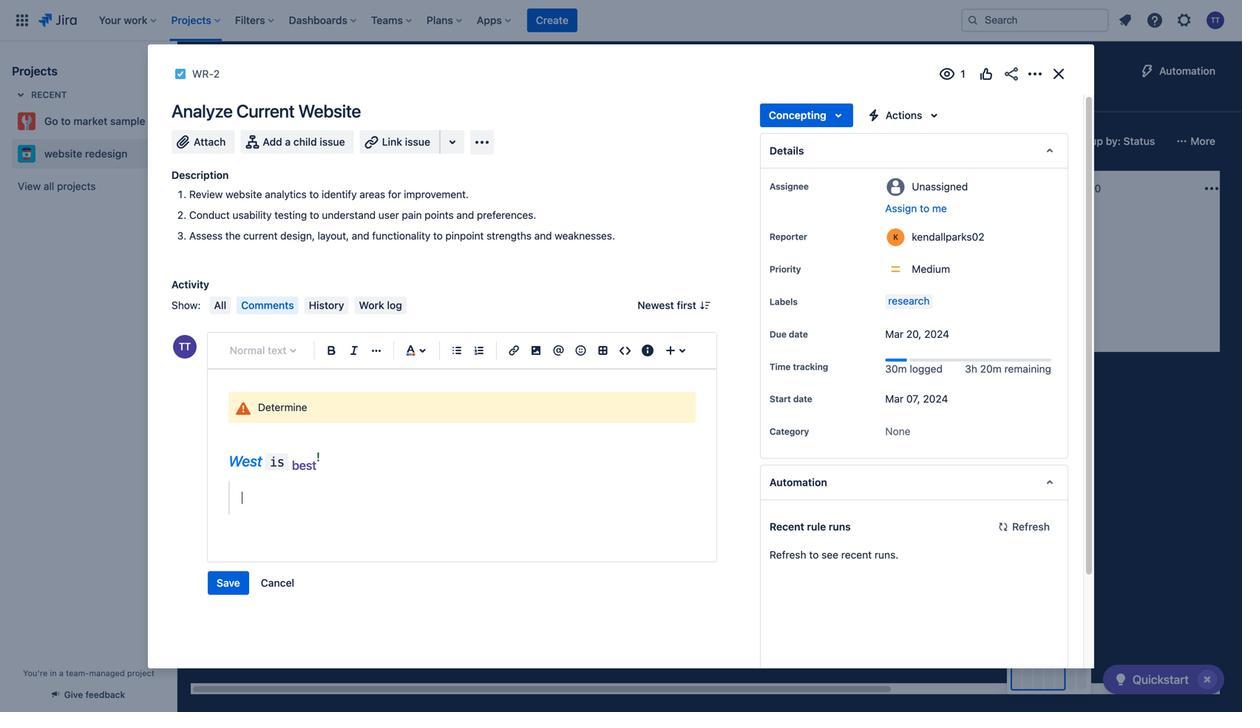 Task type: vqa. For each thing, say whether or not it's contained in the screenshot.
Blitz with dev team
no



Task type: locate. For each thing, give the bounding box(es) containing it.
website
[[44, 148, 82, 160], [226, 188, 262, 200]]

create inside primary element
[[536, 14, 569, 26]]

dismiss quickstart image
[[1196, 668, 1219, 691]]

3h 20m remaining
[[965, 363, 1052, 375]]

wr-
[[192, 68, 214, 80]]

time tracking
[[770, 362, 828, 372]]

1 vertical spatial mar
[[885, 393, 904, 405]]

2024 for mar 20, 2024
[[924, 328, 950, 340]]

0 horizontal spatial automation
[[770, 476, 827, 488]]

best
[[292, 458, 316, 473]]

a/b testing
[[417, 221, 469, 234]]

1 vertical spatial testing
[[436, 221, 469, 234]]

2 issue from the left
[[405, 136, 430, 148]]

wr-2 link
[[192, 65, 220, 83]]

more formatting image
[[368, 342, 385, 359]]

project
[[127, 668, 154, 678]]

is
[[269, 455, 285, 470]]

1
[[270, 182, 275, 194], [459, 182, 464, 194], [882, 182, 886, 194]]

website redesign
[[44, 148, 128, 160]]

0 horizontal spatial and
[[352, 230, 369, 242]]

website up usability
[[226, 188, 262, 200]]

automation inside automation element
[[770, 476, 827, 488]]

jira image
[[38, 11, 77, 29], [38, 11, 77, 29]]

and right 'strengths'
[[534, 230, 552, 242]]

task image left newest
[[626, 290, 637, 302]]

0 horizontal spatial website
[[44, 148, 82, 160]]

testing down analytics
[[274, 209, 307, 221]]

determine
[[258, 401, 307, 413]]

Search field
[[961, 9, 1109, 32]]

2 horizontal spatial and
[[534, 230, 552, 242]]

1 horizontal spatial website
[[226, 188, 262, 200]]

understand
[[322, 209, 376, 221]]

strengths
[[487, 230, 532, 242]]

recent
[[31, 89, 67, 100]]

menu bar
[[207, 297, 410, 314]]

and
[[457, 209, 474, 221], [352, 230, 369, 242], [534, 230, 552, 242]]

due
[[770, 329, 787, 339]]

automation down the category
[[770, 476, 827, 488]]

0 horizontal spatial 1
[[270, 182, 275, 194]]

kendallparks02
[[912, 231, 985, 243]]

30m logged
[[885, 363, 943, 375]]

the
[[225, 230, 241, 242]]

comments button
[[237, 297, 299, 314]]

testing
[[274, 209, 307, 221], [436, 221, 469, 234]]

testing down points
[[436, 221, 469, 234]]

mar 20, 2024
[[885, 328, 950, 340]]

group containing save
[[208, 571, 303, 595]]

issue right child
[[320, 136, 345, 148]]

2024 right the 07,
[[923, 393, 948, 405]]

2 mar from the top
[[885, 393, 904, 405]]

2024 right "20,"
[[924, 328, 950, 340]]

actions image
[[1026, 65, 1044, 83]]

analyze
[[172, 101, 233, 121]]

0 vertical spatial task image
[[175, 68, 186, 80]]

1 issue from the left
[[320, 136, 345, 148]]

assignee
[[770, 181, 809, 192]]

Search board text field
[[197, 131, 309, 152]]

italic ⌘i image
[[345, 342, 363, 359]]

reports
[[757, 93, 795, 105]]

2 horizontal spatial 1
[[882, 182, 886, 194]]

conduct usability testing to understand user pain points and preferences.
[[189, 209, 536, 221]]

date
[[789, 329, 808, 339], [793, 394, 813, 404]]

to
[[61, 115, 71, 127], [309, 188, 319, 200], [920, 202, 930, 214], [310, 209, 319, 221], [433, 230, 443, 242]]

work log
[[359, 299, 402, 311]]

1 horizontal spatial 1
[[459, 182, 464, 194]]

a right "add"
[[285, 136, 291, 148]]

1 vertical spatial automation
[[770, 476, 827, 488]]

a right in
[[59, 668, 64, 678]]

copy link to issue image
[[217, 67, 229, 79]]

1 horizontal spatial a
[[285, 136, 291, 148]]

define
[[209, 221, 238, 234]]

goals
[[241, 221, 267, 234]]

code snippet image
[[616, 342, 634, 359]]

testing 0
[[1052, 182, 1101, 194]]

1 right do
[[459, 182, 464, 194]]

1 horizontal spatial automation
[[1160, 65, 1216, 77]]

start date
[[770, 394, 813, 404]]

show:
[[172, 299, 201, 311]]

category
[[770, 426, 809, 437]]

collapse recent projects image
[[12, 86, 30, 104]]

Comment - Main content area, start typing to enter text. text field
[[229, 392, 696, 541]]

bullet list ⌘⇧8 image
[[448, 342, 466, 359]]

and down 'conduct usability testing to understand user pain points and preferences.'
[[352, 230, 369, 242]]

1 vertical spatial 2024
[[923, 393, 948, 405]]

to left me
[[920, 202, 930, 214]]

go to market sample link
[[12, 106, 160, 136]]

list
[[309, 93, 327, 105]]

complete 1
[[218, 182, 275, 194]]

1 mar from the top
[[885, 328, 904, 340]]

view all projects
[[18, 180, 96, 192]]

redesign
[[85, 148, 128, 160]]

mar left "20,"
[[885, 328, 904, 340]]

0 vertical spatial 2024
[[924, 328, 950, 340]]

define goals
[[209, 221, 267, 234]]

search image
[[967, 14, 979, 26]]

mar for mar 20, 2024
[[885, 328, 904, 340]]

research
[[888, 295, 930, 307]]

20,
[[907, 328, 922, 340]]

first
[[677, 299, 696, 311]]

concepting button
[[760, 104, 853, 127]]

history
[[309, 299, 344, 311]]

07,
[[907, 393, 920, 405]]

add people image
[[380, 132, 398, 150]]

1 horizontal spatial and
[[457, 209, 474, 221]]

1 right complete
[[270, 182, 275, 194]]

website up view all projects
[[44, 148, 82, 160]]

board
[[262, 93, 291, 105]]

issue right link
[[405, 136, 430, 148]]

newest first button
[[629, 297, 717, 314]]

0 vertical spatial mar
[[885, 328, 904, 340]]

1 vertical spatial website
[[226, 188, 262, 200]]

more information about this user image
[[887, 229, 905, 246]]

website inside dialog
[[226, 188, 262, 200]]

points
[[425, 209, 454, 221]]

a
[[285, 136, 291, 148], [59, 668, 64, 678]]

2024 for mar 07, 2024
[[923, 393, 948, 405]]

0 vertical spatial a
[[285, 136, 291, 148]]

calendar
[[344, 93, 388, 105]]

date right due
[[789, 329, 808, 339]]

1 1 from the left
[[270, 182, 275, 194]]

menu bar containing all
[[207, 297, 410, 314]]

1 horizontal spatial issue
[[405, 136, 430, 148]]

automation right the automation icon at the top right of the page
[[1160, 65, 1216, 77]]

actions button
[[859, 104, 949, 127]]

sample
[[110, 115, 145, 127]]

2
[[214, 68, 220, 80]]

activity
[[172, 278, 209, 291]]

0 horizontal spatial a
[[59, 668, 64, 678]]

to right go at the top left of the page
[[61, 115, 71, 127]]

add image, video, or file image
[[527, 342, 545, 359]]

a/b
[[417, 221, 434, 234]]

3 1 from the left
[[882, 182, 886, 194]]

go to market sample
[[44, 115, 145, 127]]

0 horizontal spatial task image
[[175, 68, 186, 80]]

add a child issue
[[263, 136, 345, 148]]

0 horizontal spatial issue
[[320, 136, 345, 148]]

task image left wr-
[[175, 68, 186, 80]]

0 vertical spatial date
[[789, 329, 808, 339]]

create button
[[527, 9, 577, 32], [1034, 212, 1226, 236], [200, 280, 392, 304], [617, 319, 809, 342], [825, 325, 1018, 349]]

mar left the 07,
[[885, 393, 904, 405]]

3h
[[965, 363, 978, 375]]

to down points
[[433, 230, 443, 242]]

date right start
[[793, 394, 813, 404]]

save
[[217, 577, 240, 589]]

details
[[770, 145, 804, 157]]

list link
[[306, 86, 330, 112]]

assign
[[885, 202, 917, 214]]

0 vertical spatial testing
[[274, 209, 307, 221]]

tracking
[[793, 362, 828, 372]]

group
[[208, 571, 303, 595]]

and up pinpoint at the top left of page
[[457, 209, 474, 221]]

feedback
[[85, 690, 125, 700]]

identify
[[322, 188, 357, 200]]

time
[[770, 362, 791, 372]]

tab list
[[186, 86, 988, 112]]

give feedback button
[[43, 683, 134, 707]]

west
[[229, 452, 262, 470]]

0 vertical spatial automation
[[1160, 65, 1216, 77]]

task image
[[175, 68, 186, 80], [626, 290, 637, 302]]

child
[[293, 136, 317, 148]]

design,
[[280, 230, 315, 242]]

0 horizontal spatial testing
[[274, 209, 307, 221]]

1 vertical spatial task image
[[626, 290, 637, 302]]

1 horizontal spatial testing
[[436, 221, 469, 234]]

review
[[189, 188, 223, 200]]

primary element
[[9, 0, 949, 41]]

check image
[[1112, 671, 1130, 688]]

1 vertical spatial date
[[793, 394, 813, 404]]

1 up assign
[[882, 182, 886, 194]]

current
[[236, 101, 295, 121]]



Task type: describe. For each thing, give the bounding box(es) containing it.
link
[[382, 136, 402, 148]]

vote options: no one has voted for this issue yet. image
[[978, 65, 995, 83]]

website redesign link
[[12, 139, 160, 169]]

analyze current website dialog
[[148, 44, 1094, 712]]

date for start date
[[793, 394, 813, 404]]

concepting
[[769, 109, 827, 121]]

0 vertical spatial website
[[44, 148, 82, 160]]

improvement.
[[404, 188, 469, 200]]

all button
[[210, 297, 231, 314]]

all
[[44, 180, 54, 192]]

show subtasks image
[[870, 290, 888, 308]]

cancel
[[261, 577, 294, 589]]

emoji image
[[572, 342, 590, 359]]

unassigned
[[912, 180, 968, 193]]

link image
[[505, 342, 523, 359]]

issue inside button
[[405, 136, 430, 148]]

give feedback
[[64, 690, 125, 700]]

in
[[50, 668, 57, 678]]

mention image
[[550, 342, 567, 359]]

complete
[[218, 184, 264, 193]]

medium
[[912, 263, 950, 275]]

go
[[44, 115, 58, 127]]

menu bar inside analyze current website dialog
[[207, 297, 410, 314]]

calendar link
[[341, 86, 391, 112]]

reports link
[[754, 86, 798, 112]]

link issue
[[382, 136, 430, 148]]

pinpoint
[[445, 230, 484, 242]]

to do 1
[[427, 182, 464, 194]]

close image
[[1050, 65, 1068, 83]]

tab list containing board
[[186, 86, 988, 112]]

to left identify
[[309, 188, 319, 200]]

log
[[387, 299, 402, 311]]

quickstart button
[[1103, 665, 1225, 694]]

history button
[[304, 297, 349, 314]]

view all projects link
[[12, 173, 166, 200]]

due date
[[770, 329, 808, 339]]

issue inside button
[[320, 136, 345, 148]]

automation image
[[1139, 62, 1157, 80]]

1 horizontal spatial task image
[[626, 290, 637, 302]]

comments
[[241, 299, 294, 311]]

user
[[378, 209, 399, 221]]

1 vertical spatial a
[[59, 668, 64, 678]]

a inside button
[[285, 136, 291, 148]]

website
[[298, 101, 361, 121]]

table image
[[594, 342, 612, 359]]

link issue button
[[360, 130, 441, 154]]

description
[[172, 169, 229, 181]]

quickstart
[[1133, 673, 1189, 687]]

cancel button
[[252, 571, 303, 595]]

logged
[[910, 363, 943, 375]]

details element
[[760, 133, 1069, 169]]

weaknesses.
[[555, 230, 615, 242]]

link web pages and more image
[[444, 133, 461, 151]]

usability
[[233, 209, 272, 221]]

west is best !
[[229, 450, 320, 473]]

summary link
[[195, 86, 248, 112]]

save button
[[208, 571, 249, 595]]

actions
[[886, 109, 922, 121]]

0
[[1095, 182, 1101, 194]]

to inside "button"
[[920, 202, 930, 214]]

numbered list ⌘⇧7 image
[[470, 342, 488, 359]]

2 1 from the left
[[459, 182, 464, 194]]

assess
[[189, 230, 223, 242]]

testing
[[1052, 184, 1089, 193]]

20m
[[980, 363, 1002, 375]]

analytics
[[265, 188, 307, 200]]

group inside analyze current website dialog
[[208, 571, 303, 595]]

functionality
[[372, 230, 431, 242]]

wr-2
[[192, 68, 220, 80]]

pain
[[402, 209, 422, 221]]

automation inside automation button
[[1160, 65, 1216, 77]]

create button inside primary element
[[527, 9, 577, 32]]

info panel image
[[639, 342, 656, 359]]

none
[[885, 425, 911, 437]]

reporter
[[770, 231, 807, 242]]

start
[[770, 394, 791, 404]]

date for due date
[[789, 329, 808, 339]]

areas
[[360, 188, 385, 200]]

layout,
[[318, 230, 349, 242]]

you're in a team-managed project
[[23, 668, 154, 678]]

automation element
[[760, 465, 1069, 500]]

market
[[73, 115, 107, 127]]

30m
[[885, 363, 907, 375]]

bold ⌘b image
[[323, 342, 341, 359]]

testing inside analyze current website dialog
[[274, 209, 307, 221]]

analyze current website
[[172, 101, 361, 121]]

team-
[[66, 668, 89, 678]]

panel warning image
[[234, 400, 252, 418]]

work log button
[[355, 297, 407, 314]]

research link
[[885, 294, 933, 309]]

assess the current design, layout, and functionality to pinpoint strengths and weaknesses.
[[189, 230, 615, 242]]

summary
[[198, 93, 245, 105]]

conduct
[[189, 209, 230, 221]]

prototyping
[[834, 221, 890, 234]]

mar for mar 07, 2024
[[885, 393, 904, 405]]

preferences.
[[477, 209, 536, 221]]

add a child issue button
[[241, 130, 354, 154]]

view
[[18, 180, 41, 192]]

create banner
[[0, 0, 1242, 41]]

medium image
[[785, 290, 797, 302]]

add app image
[[473, 133, 491, 151]]

me
[[932, 202, 947, 214]]

to down review website analytics to identify areas for improvement.
[[310, 209, 319, 221]]

attach button
[[172, 130, 235, 154]]

assign to me
[[885, 202, 947, 214]]

managed
[[89, 668, 125, 678]]

projects
[[57, 180, 96, 192]]



